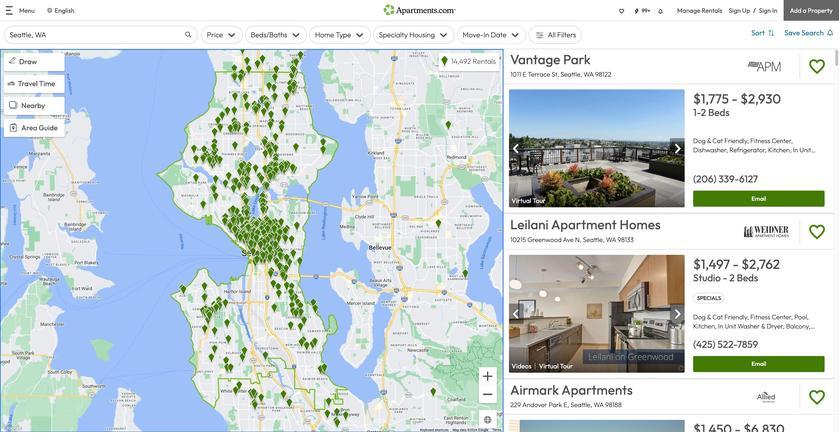 Task type: locate. For each thing, give the bounding box(es) containing it.
weidner property management llc image
[[738, 226, 797, 238]]

placard image image
[[510, 139, 524, 159], [671, 139, 685, 159], [510, 304, 524, 325], [671, 304, 685, 325]]

google image
[[2, 425, 23, 433]]

satellite view image
[[483, 415, 494, 426]]

margin image
[[8, 56, 17, 65]]

building photo - airmark apartments image
[[510, 421, 685, 433]]

Location or Point of Interest text field
[[4, 26, 198, 44]]

apartments.com logo image
[[384, 3, 456, 15]]

map region
[[0, 49, 504, 433]]



Task type: vqa. For each thing, say whether or not it's contained in the screenshot.
Priderock Capital Management, LLC "IMAGE"
no



Task type: describe. For each thing, give the bounding box(es) containing it.
margin image
[[8, 80, 15, 87]]

building photo - vantage park image
[[510, 90, 685, 208]]

american capital group image
[[738, 60, 797, 72]]

building photo - leilani apartment homes image
[[510, 255, 685, 373]]



